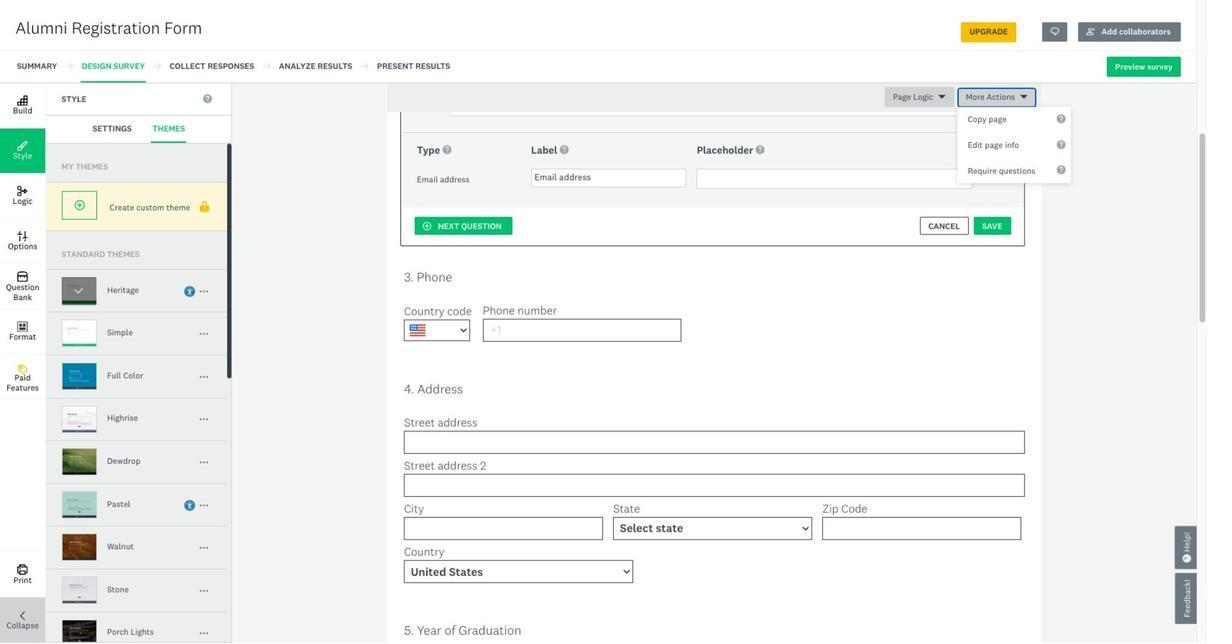 Task type: locate. For each thing, give the bounding box(es) containing it.
None text field
[[697, 169, 973, 189]]

 +1  text field
[[483, 319, 681, 342]]

  text field
[[404, 474, 1025, 497], [404, 518, 603, 540], [822, 518, 1021, 540]]

  text field
[[404, 431, 1025, 454]]



Task type: vqa. For each thing, say whether or not it's contained in the screenshot.
"User" image
no



